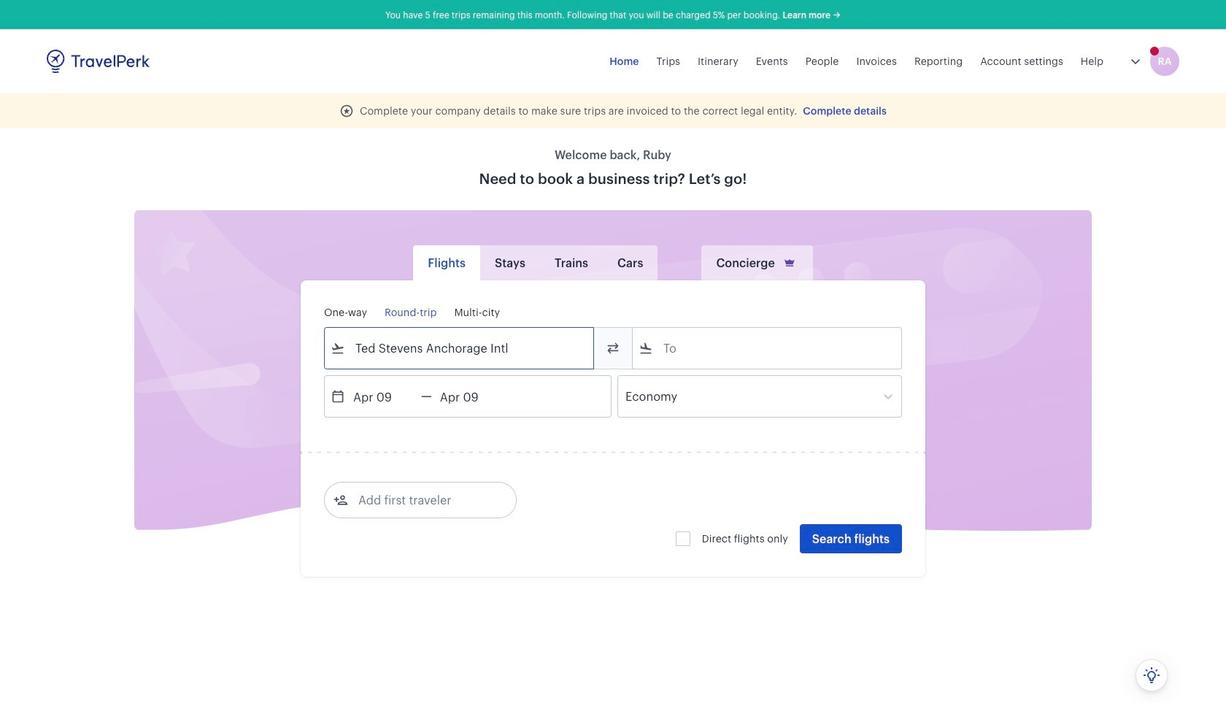 Task type: locate. For each thing, give the bounding box(es) containing it.
Add first traveler search field
[[348, 489, 500, 512]]

From search field
[[345, 337, 575, 360]]

Depart text field
[[345, 376, 421, 417]]

Return text field
[[432, 376, 508, 417]]

To search field
[[654, 337, 883, 360]]



